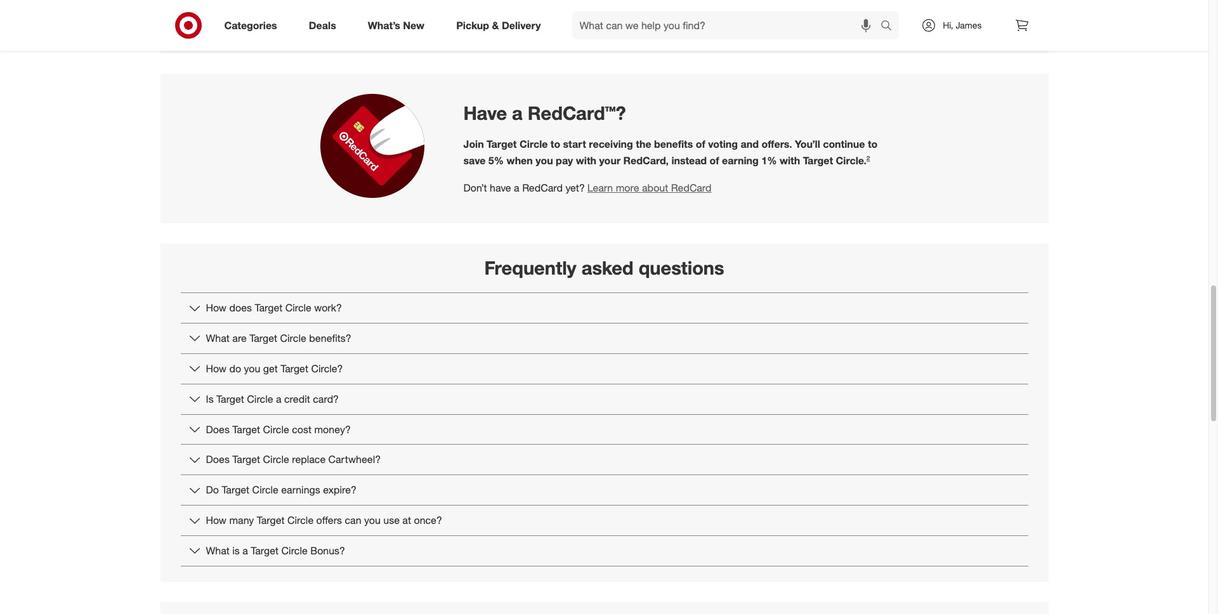 Task type: locate. For each thing, give the bounding box(es) containing it.
how do you get target circle?
[[206, 362, 343, 375]]

with right the 1%
[[780, 155, 800, 167]]

0 horizontal spatial of
[[696, 138, 706, 151]]

or down which
[[456, 15, 465, 26]]

0 vertical spatial can
[[483, 3, 497, 14]]

target inside 'dropdown button'
[[251, 544, 279, 557]]

0 horizontal spatial redcard
[[522, 182, 563, 194]]

1 horizontal spatial the
[[636, 138, 651, 151]]

to up pay
[[551, 138, 560, 151]]

1 how from the top
[[206, 302, 227, 314]]

in for or
[[740, 3, 747, 14]]

1 vertical spatial can
[[345, 514, 361, 527]]

have
[[490, 182, 511, 194]]

1 vertical spatial how
[[206, 362, 227, 375]]

in right target.com
[[740, 3, 747, 14]]

to inside enter receipt numbers within 14 days to collect earnings from eligible in-store purchases.
[[854, 3, 862, 14]]

cartwheel?
[[328, 453, 381, 466]]

in down 'find'
[[494, 15, 501, 26]]

app. inside sign into your connected target account on target.com or in the target app.
[[704, 16, 722, 27]]

your
[[467, 0, 484, 1], [674, 0, 691, 1], [526, 3, 544, 14], [599, 155, 621, 167]]

circle left "offers"
[[287, 514, 314, 527]]

circle down get
[[247, 393, 273, 405]]

get
[[263, 362, 278, 375]]

you'll
[[795, 138, 820, 151]]

0 horizontal spatial in
[[494, 15, 501, 26]]

you left pay
[[536, 155, 553, 167]]

of up the instead
[[696, 138, 706, 151]]

circle up how do you get target circle? at the bottom
[[280, 332, 306, 345]]

earnings inside dropdown button
[[281, 484, 320, 496]]

0 vertical spatial what
[[206, 332, 230, 345]]

how inside how do you get target circle? dropdown button
[[206, 362, 227, 375]]

does inside does target circle replace cartwheel? dropdown button
[[206, 453, 230, 466]]

days
[[832, 3, 851, 14]]

to up 2 link
[[868, 138, 878, 151]]

categories link
[[214, 11, 293, 39]]

what is a target circle bonus? button
[[181, 536, 1028, 566]]

0 vertical spatial does
[[206, 423, 230, 436]]

1 horizontal spatial of
[[710, 155, 719, 167]]

circle left work?
[[285, 302, 312, 314]]

2 vertical spatial the
[[636, 138, 651, 151]]

2 horizontal spatial the
[[750, 3, 762, 14]]

replace
[[292, 453, 326, 466]]

the inside the join target circle to start receiving the benefits of voting and offers. you'll continue to save 5% when you pay with your redcard, instead of earning 1% with target circle.
[[636, 138, 651, 151]]

can right "offers"
[[345, 514, 361, 527]]

account inside scan your target circle barcode, which you can find in your account or wallet in the target app.
[[546, 3, 578, 14]]

2
[[867, 154, 870, 162]]

how left many
[[206, 514, 227, 527]]

earnings down does target circle replace cartwheel?
[[281, 484, 320, 496]]

1 vertical spatial does
[[206, 453, 230, 466]]

on
[[671, 3, 682, 14]]

join
[[464, 138, 484, 151]]

target inside "dropdown button"
[[216, 393, 244, 405]]

the
[[750, 3, 762, 14], [503, 15, 516, 26], [636, 138, 651, 151]]

what
[[206, 332, 230, 345], [206, 544, 230, 557]]

0 horizontal spatial with
[[576, 155, 597, 167]]

of
[[696, 138, 706, 151], [710, 155, 719, 167]]

benefits?
[[309, 332, 351, 345]]

3 how from the top
[[206, 514, 227, 527]]

1 horizontal spatial earnings
[[893, 3, 927, 14]]

the down 'find'
[[503, 15, 516, 26]]

1 horizontal spatial in
[[517, 3, 524, 14]]

work?
[[314, 302, 342, 314]]

when
[[507, 155, 533, 167]]

account inside sign into your connected target account on target.com or in the target app.
[[637, 3, 669, 14]]

0 horizontal spatial account
[[546, 3, 578, 14]]

into
[[657, 0, 671, 1]]

what for what is a target circle bonus?
[[206, 544, 230, 557]]

0 vertical spatial earnings
[[893, 3, 927, 14]]

can inside scan your target circle barcode, which you can find in your account or wallet in the target app.
[[483, 3, 497, 14]]

0 horizontal spatial app.
[[545, 15, 562, 26]]

to down the receipt
[[854, 3, 862, 14]]

how left "does"
[[206, 302, 227, 314]]

0 vertical spatial how
[[206, 302, 227, 314]]

1 what from the top
[[206, 332, 230, 345]]

account down barcode,
[[546, 3, 578, 14]]

1 horizontal spatial to
[[854, 3, 862, 14]]

0 horizontal spatial or
[[456, 15, 465, 26]]

1 vertical spatial or
[[456, 15, 465, 26]]

questions
[[639, 256, 724, 279]]

what inside 'dropdown button'
[[206, 544, 230, 557]]

offers
[[316, 514, 342, 527]]

how do you get target circle? button
[[181, 354, 1028, 384]]

in inside sign into your connected target account on target.com or in the target app.
[[740, 3, 747, 14]]

can inside dropdown button
[[345, 514, 361, 527]]

from
[[929, 3, 948, 14]]

0 vertical spatial or
[[730, 3, 738, 14]]

of down 'voting'
[[710, 155, 719, 167]]

with down start
[[576, 155, 597, 167]]

your down receiving
[[599, 155, 621, 167]]

in right 'find'
[[517, 3, 524, 14]]

is target circle a credit card?
[[206, 393, 339, 405]]

1 horizontal spatial app.
[[704, 16, 722, 27]]

1 horizontal spatial redcard
[[671, 182, 712, 194]]

does for does target circle replace cartwheel?
[[206, 453, 230, 466]]

can up wallet
[[483, 3, 497, 14]]

what inside dropdown button
[[206, 332, 230, 345]]

does inside does target circle cost money? dropdown button
[[206, 423, 230, 436]]

what for what are target circle benefits?
[[206, 332, 230, 345]]

your up on
[[674, 0, 691, 1]]

learn
[[587, 182, 613, 194]]

new
[[403, 19, 425, 31]]

you
[[466, 3, 480, 14], [536, 155, 553, 167], [244, 362, 260, 375], [364, 514, 381, 527]]

1 does from the top
[[206, 423, 230, 436]]

1 vertical spatial the
[[503, 15, 516, 26]]

1 redcard from the left
[[522, 182, 563, 194]]

purchases.
[[900, 15, 943, 26]]

in for find
[[517, 3, 524, 14]]

account down the sign
[[637, 3, 669, 14]]

earnings inside enter receipt numbers within 14 days to collect earnings from eligible in-store purchases.
[[893, 3, 927, 14]]

0 horizontal spatial earnings
[[281, 484, 320, 496]]

how
[[206, 302, 227, 314], [206, 362, 227, 375], [206, 514, 227, 527]]

1 horizontal spatial or
[[730, 3, 738, 14]]

2 horizontal spatial in
[[740, 3, 747, 14]]

circle
[[514, 0, 537, 1], [520, 138, 548, 151], [285, 302, 312, 314], [280, 332, 306, 345], [247, 393, 273, 405], [263, 423, 289, 436], [263, 453, 289, 466], [252, 484, 278, 496], [287, 514, 314, 527], [281, 544, 308, 557]]

does target circle cost money? button
[[181, 415, 1028, 444]]

0 horizontal spatial can
[[345, 514, 361, 527]]

your inside the join target circle to start receiving the benefits of voting and offers. you'll continue to save 5% when you pay with your redcard, instead of earning 1% with target circle.
[[599, 155, 621, 167]]

does down the is
[[206, 423, 230, 436]]

1 horizontal spatial with
[[780, 155, 800, 167]]

app. down barcode,
[[545, 15, 562, 26]]

how inside how does target circle work? dropdown button
[[206, 302, 227, 314]]

or inside sign into your connected target account on target.com or in the target app.
[[730, 3, 738, 14]]

circle left bonus? on the bottom of the page
[[281, 544, 308, 557]]

1 vertical spatial earnings
[[281, 484, 320, 496]]

does up do
[[206, 453, 230, 466]]

a inside 'dropdown button'
[[243, 544, 248, 557]]

circle inside the join target circle to start receiving the benefits of voting and offers. you'll continue to save 5% when you pay with your redcard, instead of earning 1% with target circle.
[[520, 138, 548, 151]]

what left are at the bottom left of page
[[206, 332, 230, 345]]

how does target circle work? button
[[181, 293, 1028, 323]]

redcard down the instead
[[671, 182, 712, 194]]

1 horizontal spatial account
[[637, 3, 669, 14]]

more
[[616, 182, 639, 194]]

redcard left yet?
[[522, 182, 563, 194]]

what's
[[368, 19, 400, 31]]

app. down target.com
[[704, 16, 722, 27]]

5%
[[489, 155, 504, 167]]

2 does from the top
[[206, 453, 230, 466]]

frequently asked questions
[[484, 256, 724, 279]]

enter receipt numbers within 14 days to collect earnings from eligible in-store purchases.
[[827, 0, 953, 26]]

do
[[229, 362, 241, 375]]

the right target.com
[[750, 3, 762, 14]]

2 link
[[867, 154, 870, 162]]

do target circle earnings expire?
[[206, 484, 357, 496]]

does target circle replace cartwheel?
[[206, 453, 381, 466]]

circle?
[[311, 362, 343, 375]]

2 what from the top
[[206, 544, 230, 557]]

don't
[[464, 182, 487, 194]]

or down connected
[[730, 3, 738, 14]]

1 horizontal spatial can
[[483, 3, 497, 14]]

how inside how many target circle offers can you use at once? dropdown button
[[206, 514, 227, 527]]

how many target circle offers can you use at once? button
[[181, 506, 1028, 536]]

earnings down numbers on the top of the page
[[893, 3, 927, 14]]

the up redcard,
[[636, 138, 651, 151]]

continue
[[823, 138, 865, 151]]

2 vertical spatial how
[[206, 514, 227, 527]]

to
[[854, 3, 862, 14], [551, 138, 560, 151], [868, 138, 878, 151]]

hi, james
[[943, 20, 982, 30]]

1 vertical spatial what
[[206, 544, 230, 557]]

how does target circle work?
[[206, 302, 342, 314]]

do target circle earnings expire? button
[[181, 475, 1028, 505]]

target.com
[[684, 3, 727, 14]]

what left is
[[206, 544, 230, 557]]

account
[[546, 3, 578, 14], [637, 3, 669, 14]]

circle inside "dropdown button"
[[247, 393, 273, 405]]

2 how from the top
[[206, 362, 227, 375]]

circle up 'when'
[[520, 138, 548, 151]]

redcard™?
[[528, 102, 626, 124]]

0 vertical spatial the
[[750, 3, 762, 14]]

you up wallet
[[466, 3, 480, 14]]

0 horizontal spatial the
[[503, 15, 516, 26]]

join target circle to start receiving the benefits of voting and offers. you'll continue to save 5% when you pay with your redcard, instead of earning 1% with target circle.
[[464, 138, 878, 167]]

circle up 'find'
[[514, 0, 537, 1]]

pickup & delivery
[[456, 19, 541, 31]]

how left the "do" at the left bottom of page
[[206, 362, 227, 375]]

does
[[206, 423, 230, 436], [206, 453, 230, 466]]

app.
[[545, 15, 562, 26], [704, 16, 722, 27]]

1%
[[762, 155, 777, 167]]

barcode,
[[539, 0, 574, 1]]

how many target circle offers can you use at once?
[[206, 514, 442, 527]]

have a redcard™?
[[464, 102, 626, 124]]

once?
[[414, 514, 442, 527]]

redcard
[[522, 182, 563, 194], [671, 182, 712, 194]]



Task type: describe. For each thing, give the bounding box(es) containing it.
does target circle cost money?
[[206, 423, 351, 436]]

sign into your connected target account on target.com or in the target app.
[[636, 0, 763, 27]]

a inside "dropdown button"
[[276, 393, 281, 405]]

card?
[[313, 393, 339, 405]]

what are target circle benefits? button
[[181, 324, 1028, 353]]

sign
[[636, 0, 654, 1]]

collect
[[864, 3, 890, 14]]

categories
[[224, 19, 277, 31]]

which
[[440, 3, 464, 14]]

circle inside 'dropdown button'
[[281, 544, 308, 557]]

wallet
[[467, 15, 491, 26]]

1 with from the left
[[576, 155, 597, 167]]

2 horizontal spatial to
[[868, 138, 878, 151]]

scan
[[444, 0, 465, 1]]

app. inside scan your target circle barcode, which you can find in your account or wallet in the target app.
[[545, 15, 562, 26]]

0 vertical spatial of
[[696, 138, 706, 151]]

learn more about redcard link
[[587, 181, 712, 196]]

is
[[232, 544, 240, 557]]

does for does target circle cost money?
[[206, 423, 230, 436]]

do
[[206, 484, 219, 496]]

expire?
[[323, 484, 357, 496]]

circle down does target circle cost money? on the bottom left of page
[[263, 453, 289, 466]]

does
[[229, 302, 252, 314]]

deals link
[[298, 11, 352, 39]]

search
[[875, 20, 906, 33]]

you inside scan your target circle barcode, which you can find in your account or wallet in the target app.
[[466, 3, 480, 14]]

or inside scan your target circle barcode, which you can find in your account or wallet in the target app.
[[456, 15, 465, 26]]

what are target circle benefits?
[[206, 332, 351, 345]]

you inside the join target circle to start receiving the benefits of voting and offers. you'll continue to save 5% when you pay with your redcard, instead of earning 1% with target circle.
[[536, 155, 553, 167]]

benefits
[[654, 138, 693, 151]]

voting
[[708, 138, 738, 151]]

have
[[464, 102, 507, 124]]

2 with from the left
[[780, 155, 800, 167]]

receiving
[[589, 138, 633, 151]]

cost
[[292, 423, 312, 436]]

what's new
[[368, 19, 425, 31]]

1 vertical spatial of
[[710, 155, 719, 167]]

the inside scan your target circle barcode, which you can find in your account or wallet in the target app.
[[503, 15, 516, 26]]

use
[[383, 514, 400, 527]]

are
[[232, 332, 247, 345]]

is target circle a credit card? button
[[181, 384, 1028, 414]]

the inside sign into your connected target account on target.com or in the target app.
[[750, 3, 762, 14]]

pickup & delivery link
[[446, 11, 557, 39]]

redcard,
[[623, 155, 669, 167]]

what is a target circle bonus?
[[206, 544, 345, 557]]

your up delivery
[[526, 3, 544, 14]]

What can we help you find? suggestions appear below search field
[[572, 11, 884, 39]]

pay
[[556, 155, 573, 167]]

you right the "do" at the left bottom of page
[[244, 362, 260, 375]]

store
[[877, 15, 898, 26]]

credit
[[284, 393, 310, 405]]

your inside sign into your connected target account on target.com or in the target app.
[[674, 0, 691, 1]]

find
[[500, 3, 515, 14]]

circle up many
[[252, 484, 278, 496]]

yet?
[[566, 182, 585, 194]]

don't have a redcard yet? learn more about redcard
[[464, 182, 712, 194]]

receipt
[[850, 0, 878, 1]]

in-
[[867, 15, 877, 26]]

money?
[[314, 423, 351, 436]]

within
[[918, 0, 941, 1]]

pickup
[[456, 19, 489, 31]]

2 redcard from the left
[[671, 182, 712, 194]]

circle.
[[836, 155, 867, 167]]

&
[[492, 19, 499, 31]]

save
[[464, 155, 486, 167]]

connected
[[694, 0, 736, 1]]

circle left cost
[[263, 423, 289, 436]]

and
[[741, 138, 759, 151]]

earning
[[722, 155, 759, 167]]

does target circle replace cartwheel? button
[[181, 445, 1028, 475]]

circle inside scan your target circle barcode, which you can find in your account or wallet in the target app.
[[514, 0, 537, 1]]

how for how many target circle offers can you use at once?
[[206, 514, 227, 527]]

at
[[403, 514, 411, 527]]

frequently
[[484, 256, 577, 279]]

start
[[563, 138, 586, 151]]

search button
[[875, 11, 906, 42]]

what's new link
[[357, 11, 440, 39]]

0 horizontal spatial to
[[551, 138, 560, 151]]

delivery
[[502, 19, 541, 31]]

asked
[[582, 256, 634, 279]]

how for how does target circle work?
[[206, 302, 227, 314]]

how for how do you get target circle?
[[206, 362, 227, 375]]

your up wallet
[[467, 0, 484, 1]]

hi,
[[943, 20, 953, 30]]

you left use
[[364, 514, 381, 527]]

instead
[[672, 155, 707, 167]]

deals
[[309, 19, 336, 31]]

james
[[956, 20, 982, 30]]

bonus?
[[310, 544, 345, 557]]



Task type: vqa. For each thing, say whether or not it's contained in the screenshot.
'By'
no



